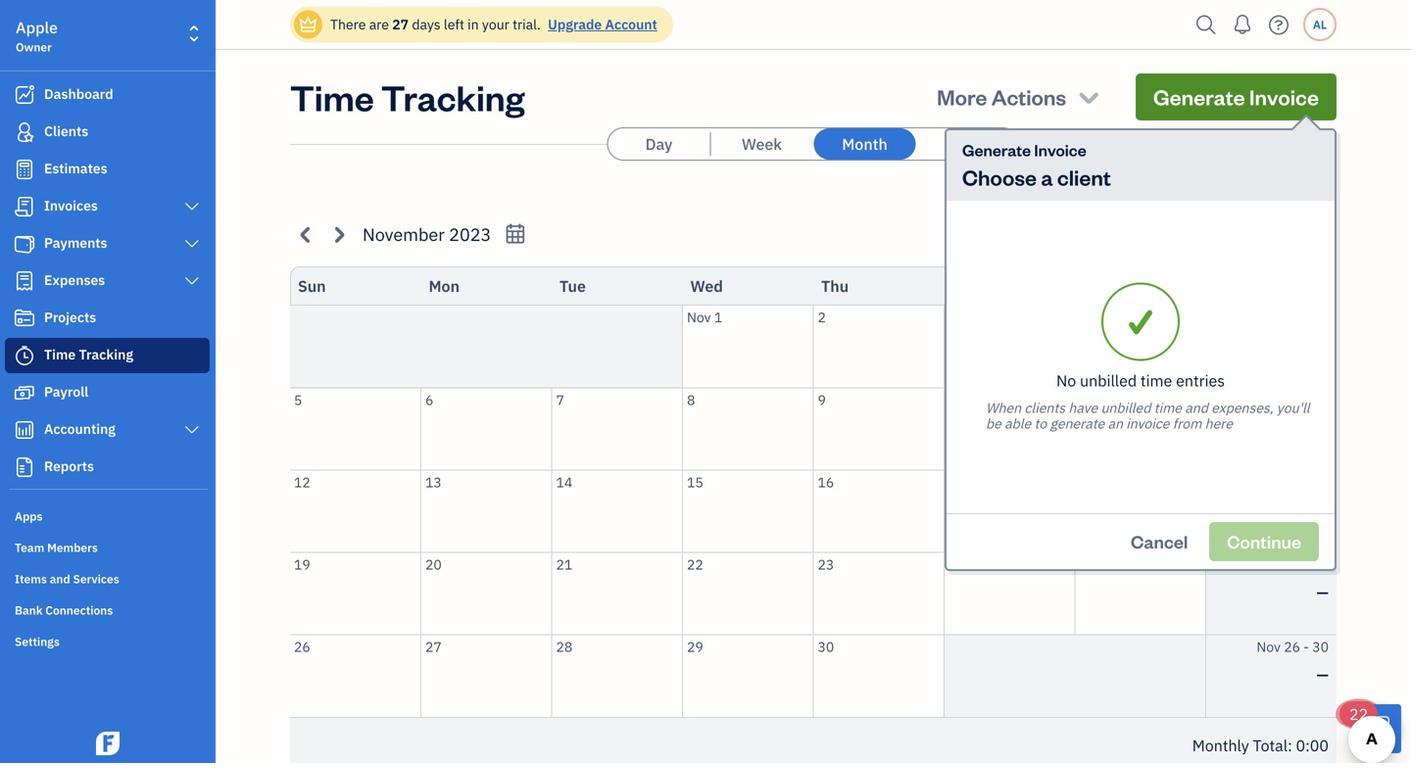 Task type: locate. For each thing, give the bounding box(es) containing it.
nov inside "button"
[[687, 308, 711, 326]]

25 inside button
[[1079, 556, 1096, 574]]

more actions
[[937, 83, 1066, 111]]

an
[[1108, 415, 1123, 433]]

30 down nov 19 - 25 —
[[1312, 638, 1329, 656]]

6 button
[[421, 389, 551, 470]]

1 horizontal spatial 26
[[1284, 638, 1300, 656]]

7
[[556, 391, 564, 409]]

0 horizontal spatial invoice
[[1034, 139, 1087, 160]]

2 25 from the left
[[1312, 556, 1329, 574]]

have
[[1069, 399, 1098, 417]]

team
[[15, 540, 44, 556]]

1 19 from the left
[[294, 556, 310, 574]]

0 horizontal spatial 11
[[1079, 391, 1096, 409]]

entries
[[1176, 370, 1225, 391]]

5
[[294, 391, 302, 409], [1292, 391, 1300, 409]]

chevron large down image for accounting
[[183, 422, 201, 438]]

payments link
[[5, 226, 210, 262]]

nov inside nov 26 - 30 —
[[1257, 638, 1281, 656]]

5 up 12
[[294, 391, 302, 409]]

0 horizontal spatial tracking
[[79, 345, 133, 364]]

— inside nov 19 - 25 —
[[1317, 582, 1329, 603]]

accounting link
[[5, 413, 210, 448]]

14 button
[[552, 471, 682, 552]]

tue
[[560, 276, 586, 296]]

2 11 from the left
[[1312, 391, 1329, 409]]

0 vertical spatial time
[[290, 74, 374, 120]]

0 vertical spatial -
[[1304, 391, 1309, 409]]

26 inside button
[[294, 638, 310, 656]]

2 — from the top
[[1317, 582, 1329, 603]]

apple owner
[[16, 17, 58, 55]]

21 button
[[552, 553, 682, 635]]

chevron large down image inside payments link
[[183, 236, 201, 252]]

0 horizontal spatial 26
[[294, 638, 310, 656]]

26
[[294, 638, 310, 656], [1284, 638, 1300, 656]]

— inside nov 26 - 30 —
[[1317, 664, 1329, 685]]

tracking down left
[[381, 74, 525, 120]]

19 button
[[290, 553, 420, 635]]

1 vertical spatial time
[[44, 345, 76, 364]]

1 horizontal spatial time
[[290, 74, 374, 120]]

1 vertical spatial invoice
[[1034, 139, 1087, 160]]

9
[[818, 391, 826, 409]]

2 vertical spatial -
[[1304, 638, 1309, 656]]

chevron large down image
[[183, 273, 201, 289], [183, 422, 201, 438]]

invoices link
[[5, 189, 210, 224]]

generate invoice button
[[1136, 74, 1337, 121]]

projects link
[[5, 301, 210, 336]]

27
[[392, 15, 409, 33], [425, 638, 442, 656]]

- up nov 26 - 30 —
[[1304, 556, 1309, 574]]

0 horizontal spatial 22
[[687, 556, 703, 574]]

and inside no unbilled time entries when clients have unbilled time and expenses, you'll be able to generate an invoice from here
[[1185, 399, 1208, 417]]

20
[[425, 556, 442, 574]]

choose a date image
[[504, 223, 527, 245]]

0 vertical spatial —
[[1317, 500, 1329, 520]]

and
[[1185, 399, 1208, 417], [50, 571, 70, 587]]

2 26 from the left
[[1284, 638, 1300, 656]]

19
[[294, 556, 310, 574], [1284, 556, 1300, 574]]

report image
[[13, 458, 36, 477]]

- inside nov 26 - 30 —
[[1304, 638, 1309, 656]]

0 vertical spatial generate
[[1153, 83, 1245, 111]]

27 inside button
[[425, 638, 442, 656]]

chevron large down image
[[183, 199, 201, 215], [183, 236, 201, 252]]

clients
[[44, 122, 88, 140]]

unbilled up have
[[1080, 370, 1137, 391]]

nov inside nov 19 - 25 —
[[1257, 556, 1281, 574]]

able
[[1005, 415, 1031, 433]]

12
[[294, 473, 310, 491]]

main element
[[0, 0, 265, 763]]

week link
[[711, 128, 813, 160]]

30 down 23 button
[[818, 638, 834, 656]]

chevron large down image inside invoices link
[[183, 199, 201, 215]]

time tracking down days
[[290, 74, 525, 120]]

0 vertical spatial chevron large down image
[[183, 199, 201, 215]]

1 30 from the left
[[818, 638, 834, 656]]

time right "timer" icon
[[44, 345, 76, 364]]

2
[[818, 308, 826, 326]]

0 horizontal spatial and
[[50, 571, 70, 587]]

- down nov 19 - 25 —
[[1304, 638, 1309, 656]]

time inside "link"
[[44, 345, 76, 364]]

invoice inside the generate invoice choose a client
[[1034, 139, 1087, 160]]

20 button
[[421, 553, 551, 635]]

unbilled
[[1080, 370, 1137, 391], [1101, 399, 1151, 417]]

— up nov 19 - 25 —
[[1317, 500, 1329, 520]]

freshbooks image
[[92, 732, 123, 756]]

0 vertical spatial chevron large down image
[[183, 273, 201, 289]]

no
[[1056, 370, 1076, 391]]

and inside 'link'
[[50, 571, 70, 587]]

your
[[482, 15, 509, 33]]

3 - from the top
[[1304, 638, 1309, 656]]

chevron large down image inside the accounting link
[[183, 422, 201, 438]]

27 right are
[[392, 15, 409, 33]]

hours
[[1092, 188, 1129, 206]]

12 button
[[290, 471, 420, 552]]

5 inside button
[[294, 391, 302, 409]]

month link
[[814, 128, 916, 160]]

2 vertical spatial —
[[1317, 664, 1329, 685]]

chart image
[[13, 420, 36, 440]]

1 horizontal spatial generate
[[1153, 83, 1245, 111]]

1 chevron large down image from the top
[[183, 273, 201, 289]]

19 down 12 button
[[294, 556, 310, 574]]

0 vertical spatial and
[[1185, 399, 1208, 417]]

apps
[[15, 509, 43, 524]]

3 — from the top
[[1317, 664, 1329, 685]]

1 vertical spatial generate
[[962, 139, 1031, 160]]

chevron large down image up the reports link on the left
[[183, 422, 201, 438]]

2 30 from the left
[[1312, 638, 1329, 656]]

invoice image
[[13, 197, 36, 217]]

2 chevron large down image from the top
[[183, 236, 201, 252]]

2 5 from the left
[[1292, 391, 1300, 409]]

16
[[818, 473, 834, 491]]

generate down search icon
[[1153, 83, 1245, 111]]

23
[[818, 556, 834, 574]]

chevron large down image down invoices link at the top of the page
[[183, 236, 201, 252]]

time down entries
[[1154, 399, 1182, 417]]

0 horizontal spatial 5
[[294, 391, 302, 409]]

0 vertical spatial 27
[[392, 15, 409, 33]]

0 vertical spatial 22
[[687, 556, 703, 574]]

1 horizontal spatial time tracking
[[290, 74, 525, 120]]

2 chevron large down image from the top
[[183, 422, 201, 438]]

1 vertical spatial -
[[1304, 556, 1309, 574]]

-
[[1304, 391, 1309, 409], [1304, 556, 1309, 574], [1304, 638, 1309, 656]]

19 inside nov 19 - 25 —
[[1284, 556, 1300, 574]]

0 horizontal spatial time tracking
[[44, 345, 133, 364]]

— up 0:00 at the right bottom of page
[[1317, 664, 1329, 685]]

11 up generate on the bottom right
[[1079, 391, 1096, 409]]

cancel
[[1131, 530, 1188, 553]]

30
[[818, 638, 834, 656], [1312, 638, 1329, 656]]

apple
[[16, 17, 58, 38]]

5 right expenses,
[[1292, 391, 1300, 409]]

- right expenses,
[[1304, 391, 1309, 409]]

2 - from the top
[[1304, 556, 1309, 574]]

— up nov 26 - 30 —
[[1317, 582, 1329, 603]]

go to help image
[[1263, 10, 1295, 40]]

1 horizontal spatial 25
[[1312, 556, 1329, 574]]

15 button
[[683, 471, 813, 552]]

1 horizontal spatial 5
[[1292, 391, 1300, 409]]

invoice inside button
[[1249, 83, 1319, 111]]

1 horizontal spatial 19
[[1284, 556, 1300, 574]]

1 horizontal spatial 11
[[1312, 391, 1329, 409]]

1 vertical spatial 27
[[425, 638, 442, 656]]

1 vertical spatial chevron large down image
[[183, 422, 201, 438]]

1 horizontal spatial and
[[1185, 399, 1208, 417]]

— for nov 19 - 25 —
[[1317, 582, 1329, 603]]

1 - from the top
[[1304, 391, 1309, 409]]

total
[[1253, 735, 1288, 756]]

26 button
[[290, 636, 420, 717]]

1 vertical spatial —
[[1317, 582, 1329, 603]]

- for nov 26 - 30 —
[[1304, 638, 1309, 656]]

1 vertical spatial tracking
[[79, 345, 133, 364]]

0 horizontal spatial 25
[[1079, 556, 1096, 574]]

1 horizontal spatial tracking
[[381, 74, 525, 120]]

0 horizontal spatial generate
[[962, 139, 1031, 160]]

bank
[[15, 603, 43, 618]]

generate inside button
[[1153, 83, 1245, 111]]

project image
[[13, 309, 36, 328]]

- for nov 19 - 25 —
[[1304, 556, 1309, 574]]

day
[[645, 134, 673, 154]]

1 vertical spatial and
[[50, 571, 70, 587]]

1 26 from the left
[[294, 638, 310, 656]]

chevron large down image up projects link
[[183, 273, 201, 289]]

unbilled right have
[[1101, 399, 1151, 417]]

al button
[[1303, 8, 1337, 41]]

1 vertical spatial time
[[1154, 399, 1182, 417]]

—
[[1317, 500, 1329, 520], [1317, 582, 1329, 603], [1317, 664, 1329, 685]]

next month image
[[327, 223, 350, 246]]

27 button
[[421, 636, 551, 717]]

november
[[363, 223, 445, 246]]

1 chevron large down image from the top
[[183, 199, 201, 215]]

time down there
[[290, 74, 374, 120]]

8
[[687, 391, 695, 409]]

generate up choose
[[962, 139, 1031, 160]]

1 25 from the left
[[1079, 556, 1096, 574]]

0 horizontal spatial time
[[44, 345, 76, 364]]

tracking down projects link
[[79, 345, 133, 364]]

24 button
[[945, 553, 1075, 635]]

invoice down go to help icon
[[1249, 83, 1319, 111]]

time
[[1141, 370, 1172, 391], [1154, 399, 1182, 417]]

projects
[[44, 308, 96, 326]]

0 horizontal spatial 27
[[392, 15, 409, 33]]

here
[[1205, 415, 1233, 433]]

19 inside button
[[294, 556, 310, 574]]

there
[[330, 15, 366, 33]]

chevron large down image inside expenses link
[[183, 273, 201, 289]]

1 horizontal spatial 30
[[1312, 638, 1329, 656]]

27 down "20" button
[[425, 638, 442, 656]]

generate
[[1153, 83, 1245, 111], [962, 139, 1031, 160]]

1 vertical spatial 22
[[1349, 704, 1368, 725]]

time tracking link
[[5, 338, 210, 373]]

generate inside the generate invoice choose a client
[[962, 139, 1031, 160]]

and right items
[[50, 571, 70, 587]]

more
[[937, 83, 987, 111]]

0 horizontal spatial 19
[[294, 556, 310, 574]]

11
[[1079, 391, 1096, 409], [1312, 391, 1329, 409]]

time up invoice
[[1141, 370, 1172, 391]]

0 vertical spatial tracking
[[381, 74, 525, 120]]

26 down nov 19 - 25 —
[[1284, 638, 1300, 656]]

nov 1 button
[[683, 306, 813, 388]]

- inside nov 19 - 25 —
[[1304, 556, 1309, 574]]

estimates link
[[5, 152, 210, 187]]

resource center badge image
[[1352, 705, 1401, 754]]

1
[[714, 308, 722, 326]]

1 vertical spatial chevron large down image
[[183, 236, 201, 252]]

connections
[[45, 603, 113, 618]]

invoice up a
[[1034, 139, 1087, 160]]

25
[[1079, 556, 1096, 574], [1312, 556, 1329, 574]]

1 horizontal spatial 22
[[1349, 704, 1368, 725]]

2 19 from the left
[[1284, 556, 1300, 574]]

previous month image
[[295, 223, 318, 246]]

26 down 19 button
[[294, 638, 310, 656]]

1 5 from the left
[[294, 391, 302, 409]]

1 horizontal spatial invoice
[[1249, 83, 1319, 111]]

expense image
[[13, 271, 36, 291]]

1 horizontal spatial 27
[[425, 638, 442, 656]]

time tracking down projects link
[[44, 345, 133, 364]]

11 right you'll
[[1312, 391, 1329, 409]]

1 vertical spatial time tracking
[[44, 345, 133, 364]]

19 up nov 26 - 30 —
[[1284, 556, 1300, 574]]

0 vertical spatial invoice
[[1249, 83, 1319, 111]]

dashboard link
[[5, 77, 210, 113]]

0 horizontal spatial 30
[[818, 638, 834, 656]]

0 vertical spatial time
[[1141, 370, 1172, 391]]

search image
[[1191, 10, 1222, 40]]

14
[[556, 473, 573, 491]]

chevron large down image down estimates link
[[183, 199, 201, 215]]

week
[[742, 134, 782, 154]]

1 11 from the left
[[1079, 391, 1096, 409]]

0 vertical spatial time tracking
[[290, 74, 525, 120]]

- for nov 5 - 11
[[1304, 391, 1309, 409]]

and down entries
[[1185, 399, 1208, 417]]



Task type: describe. For each thing, give the bounding box(es) containing it.
estimate image
[[13, 160, 36, 179]]

team members
[[15, 540, 98, 556]]

actions
[[991, 83, 1066, 111]]

nov 19 - 25 —
[[1257, 556, 1329, 603]]

monthly
[[1192, 735, 1249, 756]]

left
[[444, 15, 464, 33]]

cancel button
[[1113, 522, 1206, 562]]

generate invoice choose a client
[[962, 139, 1111, 191]]

by
[[1179, 188, 1195, 206]]

nov for nov 5 - 11
[[1265, 391, 1289, 409]]

you'll
[[1277, 399, 1310, 417]]

payroll
[[44, 383, 88, 401]]

items and services
[[15, 571, 119, 587]]

clients link
[[5, 115, 210, 150]]

expenses,
[[1211, 399, 1274, 417]]

dashboard image
[[13, 85, 36, 105]]

choose
[[962, 163, 1037, 191]]

1 vertical spatial unbilled
[[1101, 399, 1151, 417]]

client image
[[13, 123, 36, 142]]

30 button
[[814, 636, 944, 717]]

nov for nov 26 - 30 —
[[1257, 638, 1281, 656]]

25 button
[[1076, 553, 1205, 635]]

dashboard
[[44, 85, 113, 103]]

monthly total : 0:00
[[1192, 735, 1329, 756]]

expenses link
[[5, 264, 210, 299]]

30 inside button
[[818, 638, 834, 656]]

generate
[[1050, 415, 1105, 433]]

november 2023
[[363, 223, 491, 246]]

hours logged by
[[1092, 188, 1195, 206]]

team members link
[[5, 532, 210, 562]]

chevron large down image for payments
[[183, 236, 201, 252]]

be
[[986, 415, 1001, 433]]

apps link
[[5, 501, 210, 530]]

items
[[15, 571, 47, 587]]

nov 1
[[687, 308, 722, 326]]

notifications image
[[1227, 5, 1258, 44]]

more actions button
[[919, 74, 1120, 121]]

estimates
[[44, 159, 107, 177]]

wed
[[690, 276, 723, 296]]

upgrade
[[548, 15, 602, 33]]

26 inside nov 26 - 30 —
[[1284, 638, 1300, 656]]

— for nov 26 - 30 —
[[1317, 664, 1329, 685]]

0 vertical spatial unbilled
[[1080, 370, 1137, 391]]

client
[[1057, 163, 1111, 191]]

1 — from the top
[[1317, 500, 1329, 520]]

items and services link
[[5, 564, 210, 593]]

to
[[1034, 415, 1047, 433]]

bank connections
[[15, 603, 113, 618]]

a
[[1041, 163, 1053, 191]]

payment image
[[13, 234, 36, 254]]

23 button
[[814, 553, 944, 635]]

no unbilled time entries when clients have unbilled time and expenses, you'll be able to generate an invoice from here
[[986, 370, 1310, 433]]

9 button
[[814, 389, 944, 470]]

11 inside button
[[1079, 391, 1096, 409]]

29
[[687, 638, 703, 656]]

settings link
[[5, 626, 210, 656]]

al
[[1313, 17, 1327, 32]]

invoice
[[1126, 415, 1170, 433]]

generate for generate invoice
[[1153, 83, 1245, 111]]

services
[[73, 571, 119, 587]]

mon
[[429, 276, 460, 296]]

28 button
[[552, 636, 682, 717]]

7 button
[[552, 389, 682, 470]]

payments
[[44, 234, 107, 252]]

trial.
[[513, 15, 541, 33]]

thu
[[821, 276, 849, 296]]

money image
[[13, 383, 36, 403]]

2023
[[449, 223, 491, 246]]

22 inside button
[[687, 556, 703, 574]]

members
[[47, 540, 98, 556]]

logged
[[1132, 188, 1176, 206]]

chevrondown image
[[1075, 83, 1103, 111]]

30 inside nov 26 - 30 —
[[1312, 638, 1329, 656]]

timer image
[[13, 346, 36, 366]]

chevron large down image for expenses
[[183, 273, 201, 289]]

chevron large down image for invoices
[[183, 199, 201, 215]]

29 button
[[683, 636, 813, 717]]

crown image
[[298, 14, 319, 35]]

bank connections link
[[5, 595, 210, 624]]

nov for nov 19 - 25 —
[[1257, 556, 1281, 574]]

invoice for generate invoice
[[1249, 83, 1319, 111]]

expenses
[[44, 271, 105, 289]]

8 button
[[683, 389, 813, 470]]

16 button
[[814, 471, 944, 552]]

invoice for generate invoice choose a client
[[1034, 139, 1087, 160]]

reports
[[44, 457, 94, 475]]

owner
[[16, 39, 52, 55]]

when
[[986, 399, 1021, 417]]

22 inside dropdown button
[[1349, 704, 1368, 725]]

day link
[[608, 128, 710, 160]]

there are 27 days left in your trial. upgrade account
[[330, 15, 657, 33]]

generate for generate invoice choose a client
[[962, 139, 1031, 160]]

nov for nov 1
[[687, 308, 711, 326]]

22 button
[[683, 553, 813, 635]]

time tracking inside "link"
[[44, 345, 133, 364]]

payroll link
[[5, 375, 210, 411]]

nov 26 - 30 —
[[1257, 638, 1329, 685]]

6
[[425, 391, 434, 409]]

month
[[842, 134, 888, 154]]

nov 5 - 11
[[1265, 391, 1329, 409]]

28
[[556, 638, 573, 656]]

account
[[605, 15, 657, 33]]

tracking inside "link"
[[79, 345, 133, 364]]

sat
[[1083, 276, 1107, 296]]

generate invoice
[[1153, 83, 1319, 111]]

13 button
[[421, 471, 551, 552]]

25 inside nov 19 - 25 —
[[1312, 556, 1329, 574]]

from
[[1173, 415, 1202, 433]]

22 button
[[1340, 702, 1401, 754]]



Task type: vqa. For each thing, say whether or not it's contained in the screenshot.
Currency
no



